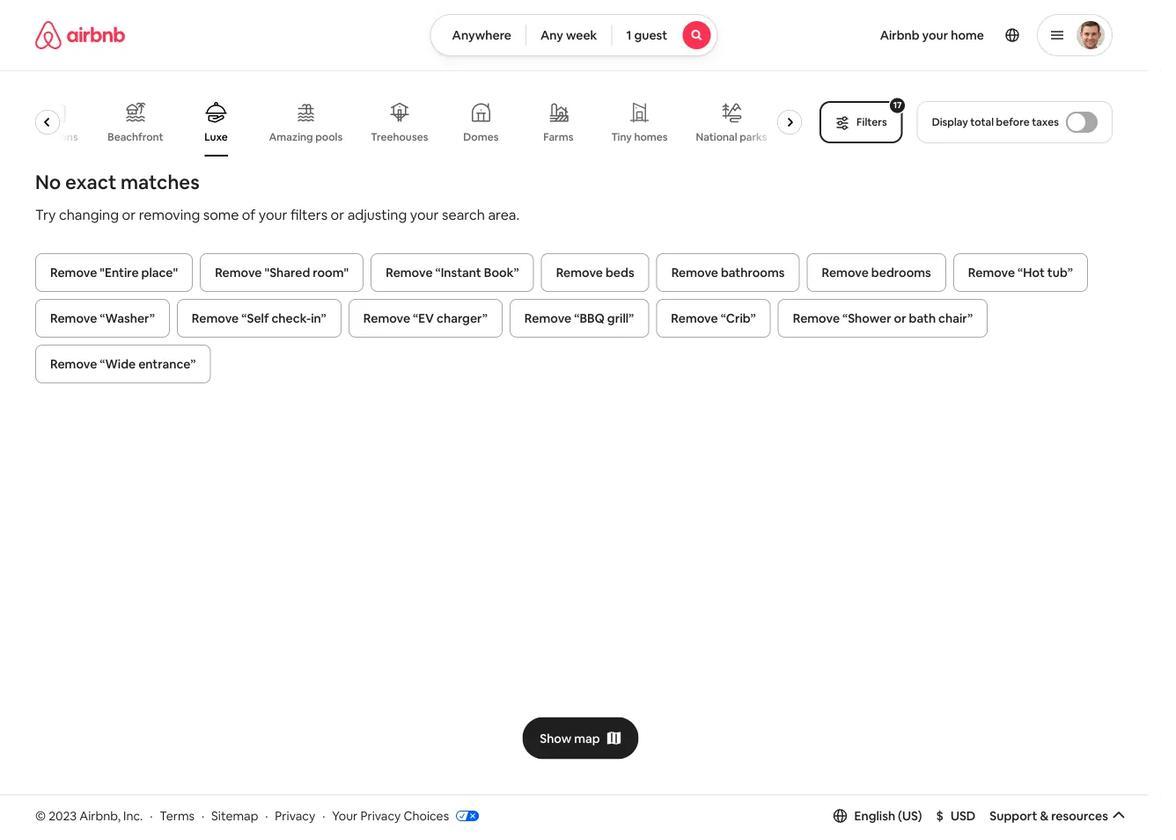 Task type: locate. For each thing, give the bounding box(es) containing it.
1 horizontal spatial your
[[410, 206, 439, 224]]

changing
[[59, 206, 119, 224]]

remove "hot tub" link
[[953, 254, 1088, 292]]

english (us) button
[[833, 809, 922, 825]]

search
[[442, 206, 485, 224]]

your
[[922, 27, 948, 43], [259, 206, 287, 224], [410, 206, 439, 224]]

of
[[242, 206, 256, 224]]

or for remove
[[894, 311, 906, 327]]

your left home
[[922, 27, 948, 43]]

remove bathrooms link
[[656, 254, 800, 292]]

remove "crib"
[[671, 311, 756, 327]]

"instant
[[435, 265, 481, 281]]

display total before taxes button
[[917, 101, 1113, 143]]

remove "bbq grill"
[[524, 311, 634, 327]]

1
[[626, 27, 632, 43]]

sitemap
[[211, 809, 258, 824]]

profile element
[[739, 0, 1113, 70]]

your left search
[[410, 206, 439, 224]]

taxes
[[1032, 115, 1059, 129]]

remove "ev charger" link
[[348, 299, 502, 338]]

remove left "self
[[192, 311, 239, 327]]

remove bedrooms link
[[807, 254, 946, 292]]

remove up remove "crib" link
[[671, 265, 718, 281]]

matches
[[121, 169, 200, 195]]

remove left the "entire
[[50, 265, 97, 281]]

remove left "wide
[[50, 356, 97, 372]]

or down no exact matches
[[122, 206, 136, 224]]

or left bath
[[894, 311, 906, 327]]

national
[[696, 130, 738, 144]]

remove for remove "washer"
[[50, 311, 97, 327]]

exact
[[65, 169, 116, 195]]

book"
[[484, 265, 519, 281]]

privacy left your
[[275, 809, 315, 824]]

"self
[[241, 311, 269, 327]]

remove left the "shower
[[793, 311, 840, 327]]

remove "wide entrance"
[[50, 356, 196, 372]]

©
[[35, 809, 46, 824]]

1 privacy from the left
[[275, 809, 315, 824]]

mansions
[[32, 130, 78, 144]]

privacy right your
[[360, 809, 401, 824]]

"crib"
[[721, 311, 756, 327]]

remove for remove "entire place"
[[50, 265, 97, 281]]

2 horizontal spatial your
[[922, 27, 948, 43]]

"shower
[[842, 311, 891, 327]]

remove left the "bbq
[[524, 311, 571, 327]]

"shared
[[264, 265, 310, 281]]

0 horizontal spatial or
[[122, 206, 136, 224]]

bath
[[909, 311, 936, 327]]

no
[[35, 169, 61, 195]]

remove for remove "ev charger"
[[363, 311, 410, 327]]

· right terms link
[[202, 809, 204, 824]]

(us)
[[898, 809, 922, 825]]

beds
[[606, 265, 634, 281]]

check-
[[272, 311, 311, 327]]

place"
[[141, 265, 178, 281]]

total
[[970, 115, 994, 129]]

inc.
[[123, 809, 143, 824]]

remove for remove beds
[[556, 265, 603, 281]]

display total before taxes
[[932, 115, 1059, 129]]

remove for remove "bbq grill"
[[524, 311, 571, 327]]

usd
[[951, 809, 976, 825]]

remove left "ev
[[363, 311, 410, 327]]

tub"
[[1047, 265, 1073, 281]]

None search field
[[430, 14, 718, 56]]

remove for remove "self check-in"
[[192, 311, 239, 327]]

remove left "hot
[[968, 265, 1015, 281]]

filters
[[291, 206, 327, 224]]

home
[[951, 27, 984, 43]]

some
[[203, 206, 239, 224]]

· left privacy link
[[265, 809, 268, 824]]

· left your
[[322, 809, 325, 824]]

filters button
[[820, 101, 903, 143]]

national parks
[[696, 130, 768, 144]]

0 horizontal spatial privacy
[[275, 809, 315, 824]]

"hot
[[1018, 265, 1045, 281]]

· right the inc.
[[150, 809, 153, 824]]

or right filters
[[331, 206, 344, 224]]

resources
[[1051, 809, 1108, 825]]

airbnb,
[[79, 809, 121, 824]]

privacy
[[275, 809, 315, 824], [360, 809, 401, 824]]

remove
[[50, 265, 97, 281], [215, 265, 262, 281], [386, 265, 433, 281], [556, 265, 603, 281], [671, 265, 718, 281], [822, 265, 869, 281], [968, 265, 1015, 281], [50, 311, 97, 327], [192, 311, 239, 327], [363, 311, 410, 327], [524, 311, 571, 327], [671, 311, 718, 327], [793, 311, 840, 327], [50, 356, 97, 372]]

remove left "washer"
[[50, 311, 97, 327]]

remove "shared room" link
[[200, 254, 364, 292]]

remove "entire place" link
[[35, 254, 193, 292]]

remove beds link
[[541, 254, 649, 292]]

remove for remove bedrooms
[[822, 265, 869, 281]]

remove for remove "crib"
[[671, 311, 718, 327]]

1 · from the left
[[150, 809, 153, 824]]

remove left beds
[[556, 265, 603, 281]]

1 horizontal spatial privacy
[[360, 809, 401, 824]]

"wide
[[100, 356, 136, 372]]

try changing or removing some of your filters or adjusting your search area.
[[35, 206, 520, 224]]

remove for remove bathrooms
[[671, 265, 718, 281]]

airbnb your home link
[[869, 17, 995, 54]]

"bbq
[[574, 311, 605, 327]]

group
[[31, 88, 809, 157]]

&
[[1040, 809, 1049, 825]]

"ev
[[413, 311, 434, 327]]

remove up "self
[[215, 265, 262, 281]]

remove up the "shower
[[822, 265, 869, 281]]

2 horizontal spatial or
[[894, 311, 906, 327]]

remove up "ev
[[386, 265, 433, 281]]

in"
[[311, 311, 326, 327]]

or
[[122, 206, 136, 224], [331, 206, 344, 224], [894, 311, 906, 327]]

remove left "crib" at the right top of the page
[[671, 311, 718, 327]]

remove "shower or bath chair" link
[[778, 299, 988, 338]]

remove beds
[[556, 265, 634, 281]]

your right of
[[259, 206, 287, 224]]



Task type: describe. For each thing, give the bounding box(es) containing it.
domes
[[464, 130, 499, 144]]

anywhere button
[[430, 14, 526, 56]]

4 · from the left
[[322, 809, 325, 824]]

0 horizontal spatial your
[[259, 206, 287, 224]]

remove "shower or bath chair"
[[793, 311, 973, 327]]

terms
[[160, 809, 195, 824]]

removing
[[139, 206, 200, 224]]

remove "ev charger"
[[363, 311, 488, 327]]

3 · from the left
[[265, 809, 268, 824]]

remove "self check-in" link
[[177, 299, 341, 338]]

support & resources
[[990, 809, 1108, 825]]

remove for remove "shower or bath chair"
[[793, 311, 840, 327]]

remove "crib" link
[[656, 299, 771, 338]]

farms
[[544, 130, 574, 144]]

remove for remove "shared room"
[[215, 265, 262, 281]]

display
[[932, 115, 968, 129]]

show map
[[540, 731, 600, 747]]

airbnb
[[880, 27, 920, 43]]

filters
[[857, 115, 887, 129]]

parks
[[740, 130, 768, 144]]

remove "wide entrance" link
[[35, 345, 211, 384]]

tiny
[[612, 130, 632, 144]]

your privacy choices link
[[332, 809, 479, 826]]

"entire
[[100, 265, 139, 281]]

any week
[[540, 27, 597, 43]]

entrance"
[[138, 356, 196, 372]]

privacy link
[[275, 809, 315, 824]]

bathrooms
[[721, 265, 785, 281]]

remove for remove "wide entrance"
[[50, 356, 97, 372]]

your
[[332, 809, 358, 824]]

$
[[936, 809, 944, 825]]

chair"
[[938, 311, 973, 327]]

adjusting
[[347, 206, 407, 224]]

grill"
[[607, 311, 634, 327]]

room"
[[313, 265, 349, 281]]

charger"
[[437, 311, 488, 327]]

remove bedrooms
[[822, 265, 931, 281]]

remove "entire place"
[[50, 265, 178, 281]]

your privacy choices
[[332, 809, 449, 824]]

airbnb your home
[[880, 27, 984, 43]]

map
[[574, 731, 600, 747]]

before
[[996, 115, 1030, 129]]

pools
[[316, 130, 343, 144]]

group containing national parks
[[31, 88, 809, 157]]

remove for remove "hot tub"
[[968, 265, 1015, 281]]

amazing
[[269, 130, 313, 144]]

treehouses
[[371, 130, 429, 144]]

try
[[35, 206, 56, 224]]

none search field containing anywhere
[[430, 14, 718, 56]]

english (us)
[[854, 809, 922, 825]]

area.
[[488, 206, 520, 224]]

show
[[540, 731, 572, 747]]

choices
[[403, 809, 449, 824]]

tiny homes
[[612, 130, 668, 144]]

remove bathrooms
[[671, 265, 785, 281]]

"washer"
[[100, 311, 155, 327]]

2 privacy from the left
[[360, 809, 401, 824]]

english
[[854, 809, 895, 825]]

your inside profile element
[[922, 27, 948, 43]]

show map button
[[522, 718, 639, 760]]

or for try
[[122, 206, 136, 224]]

bedrooms
[[871, 265, 931, 281]]

1 guest button
[[611, 14, 718, 56]]

remove "shared room"
[[215, 265, 349, 281]]

terms link
[[160, 809, 195, 824]]

remove for remove "instant book"
[[386, 265, 433, 281]]

2 · from the left
[[202, 809, 204, 824]]

terms · sitemap · privacy
[[160, 809, 315, 824]]

1 horizontal spatial or
[[331, 206, 344, 224]]

remove "washer"
[[50, 311, 155, 327]]

support & resources button
[[990, 809, 1126, 825]]

any week button
[[525, 14, 612, 56]]

beachfront
[[108, 130, 164, 144]]

guest
[[634, 27, 667, 43]]

homes
[[635, 130, 668, 144]]

any
[[540, 27, 563, 43]]

support
[[990, 809, 1037, 825]]

remove "bbq grill" link
[[510, 299, 649, 338]]

$ usd
[[936, 809, 976, 825]]

remove "washer" link
[[35, 299, 170, 338]]

remove "instant book" link
[[371, 254, 534, 292]]

remove "hot tub"
[[968, 265, 1073, 281]]

amazing pools
[[269, 130, 343, 144]]

© 2023 airbnb, inc. ·
[[35, 809, 153, 824]]



Task type: vqa. For each thing, say whether or not it's contained in the screenshot.
'Support & resources' button
yes



